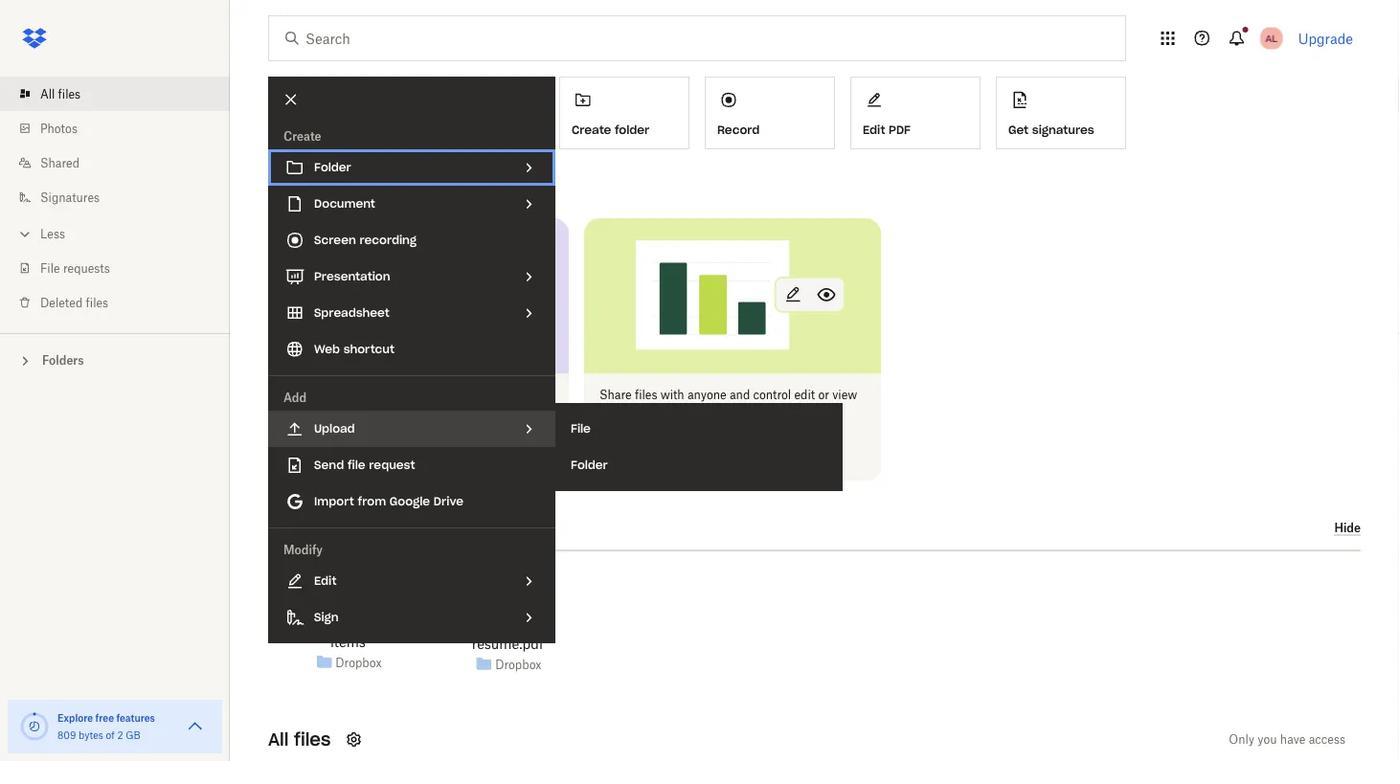 Task type: vqa. For each thing, say whether or not it's contained in the screenshot.
Dropbox link corresponding to items
yes



Task type: describe. For each thing, give the bounding box(es) containing it.
get signatures button
[[996, 77, 1127, 149]]

photos link
[[15, 111, 230, 146]]

upload
[[314, 421, 355, 436]]

1 vertical spatial folder
[[571, 458, 608, 473]]

only
[[1229, 733, 1255, 747]]

presentation menu item
[[268, 259, 556, 295]]

request
[[369, 458, 415, 473]]

get started with dropbox
[[268, 176, 430, 192]]

pdf
[[889, 122, 911, 137]]

share
[[600, 388, 632, 402]]

access.
[[600, 407, 639, 422]]

get for get signatures
[[1009, 122, 1029, 137]]

dropbox for resume.pdf
[[495, 658, 542, 672]]

folders button
[[0, 346, 230, 374]]

create for create
[[284, 129, 321, 143]]

list containing all files
[[0, 65, 230, 333]]

send file request menu item
[[268, 447, 556, 484]]

explore free features 809 bytes of 2 gb
[[57, 712, 155, 741]]

resume.pdf
[[472, 636, 544, 652]]

of
[[106, 729, 115, 741]]

upload menu item
[[268, 411, 556, 447]]

from for your
[[357, 517, 395, 537]]

requests
[[63, 261, 110, 275]]

all inside list item
[[40, 87, 55, 101]]

install on desktop to work on files offline and stay synced.
[[287, 388, 531, 422]]

synced.
[[313, 407, 354, 422]]

started
[[295, 176, 341, 192]]

menu containing file
[[556, 403, 843, 491]]

access
[[1309, 733, 1346, 747]]

work
[[401, 388, 428, 402]]

upgrade
[[1299, 30, 1354, 46]]

you
[[1258, 733, 1277, 747]]

menu containing folder
[[268, 77, 556, 644]]

view
[[833, 388, 858, 402]]

files inside install on desktop to work on files offline and stay synced.
[[448, 388, 470, 402]]

folders
[[42, 353, 84, 368]]

get signatures
[[1009, 122, 1095, 137]]

dropbox for items
[[336, 656, 382, 670]]

document menu item
[[268, 186, 556, 222]]

deleted
[[40, 296, 83, 310]]

upgrade link
[[1299, 30, 1354, 46]]

activity
[[441, 517, 500, 537]]

recording
[[360, 233, 417, 248]]

dropbox image
[[15, 19, 54, 57]]

folder
[[615, 122, 650, 137]]

/resume.pdf image
[[480, 559, 536, 630]]

signatures
[[40, 190, 100, 205]]

screen
[[314, 233, 356, 248]]

edit
[[795, 388, 815, 402]]

stay
[[287, 407, 310, 422]]

files inside list item
[[58, 87, 81, 101]]

sign menu item
[[268, 600, 556, 636]]

folder menu item
[[268, 149, 556, 186]]

drive
[[434, 494, 464, 509]]

import from google drive
[[314, 494, 464, 509]]

1 horizontal spatial all files
[[268, 729, 331, 751]]

all files inside list item
[[40, 87, 81, 101]]

explore
[[57, 712, 93, 724]]

items
[[330, 634, 366, 650]]

modify
[[284, 543, 323, 557]]

quota usage element
[[19, 712, 50, 742]]

files inside share files with anyone and control edit or view access.
[[635, 388, 658, 402]]

bytes
[[79, 729, 103, 741]]

spreadsheet
[[314, 306, 390, 320]]

less image
[[15, 225, 34, 244]]

to
[[387, 388, 398, 402]]

suggested
[[268, 517, 352, 537]]

only you have access
[[1229, 733, 1346, 747]]



Task type: locate. For each thing, give the bounding box(es) containing it.
with for files
[[661, 388, 685, 402]]

1 vertical spatial file
[[571, 421, 591, 436]]

features
[[116, 712, 155, 724]]

1 from from the top
[[358, 494, 386, 509]]

get
[[1009, 122, 1029, 137], [268, 176, 292, 192]]

folder up 'started' on the top of the page
[[314, 160, 351, 175]]

0 horizontal spatial file
[[40, 261, 60, 275]]

0 vertical spatial edit
[[863, 122, 886, 137]]

0 horizontal spatial with
[[345, 176, 372, 192]]

file requests
[[40, 261, 110, 275]]

0 vertical spatial with
[[345, 176, 372, 192]]

1 horizontal spatial on
[[431, 388, 445, 402]]

and right offline
[[511, 388, 531, 402]]

edit for edit
[[314, 574, 337, 589]]

all files
[[40, 87, 81, 101], [268, 729, 331, 751]]

all files list item
[[0, 77, 230, 111]]

deleted files
[[40, 296, 108, 310]]

create inside create folder button
[[572, 122, 611, 137]]

dropbox link for items
[[336, 653, 382, 672]]

1 horizontal spatial with
[[661, 388, 685, 402]]

send file request
[[314, 458, 415, 473]]

anyone
[[688, 388, 727, 402]]

dropbox
[[376, 176, 430, 192], [336, 656, 382, 670], [495, 658, 542, 672]]

edit up sign
[[314, 574, 337, 589]]

2 from from the top
[[357, 517, 395, 537]]

items link
[[330, 632, 366, 653]]

edit inside menu item
[[314, 574, 337, 589]]

1 horizontal spatial folder
[[571, 458, 608, 473]]

web
[[314, 342, 340, 357]]

create left folder at the left of page
[[572, 122, 611, 137]]

file requests link
[[15, 251, 230, 285]]

2
[[117, 729, 123, 741]]

1 on from the left
[[324, 388, 338, 402]]

screen recording menu item
[[268, 222, 556, 259]]

file for file
[[571, 421, 591, 436]]

1 horizontal spatial dropbox link
[[495, 655, 542, 674]]

spreadsheet menu item
[[268, 295, 556, 331]]

with up document
[[345, 176, 372, 192]]

and left control
[[730, 388, 750, 402]]

get left 'started' on the top of the page
[[268, 176, 292, 192]]

dropbox down 'items'
[[336, 656, 382, 670]]

deleted files link
[[15, 285, 230, 320]]

with inside share files with anyone and control edit or view access.
[[661, 388, 685, 402]]

0 horizontal spatial all files
[[40, 87, 81, 101]]

record button
[[705, 77, 835, 149]]

record
[[717, 122, 760, 137]]

0 vertical spatial file
[[40, 261, 60, 275]]

from
[[358, 494, 386, 509], [357, 517, 395, 537]]

all
[[40, 87, 55, 101], [268, 729, 289, 751]]

file for file requests
[[40, 261, 60, 275]]

photos
[[40, 121, 78, 136]]

import
[[314, 494, 354, 509]]

sign
[[314, 610, 339, 625]]

document
[[314, 196, 375, 211]]

edit for edit pdf
[[863, 122, 886, 137]]

1 horizontal spatial get
[[1009, 122, 1029, 137]]

edit left pdf
[[863, 122, 886, 137]]

dropbox up screen recording menu item
[[376, 176, 430, 192]]

1 horizontal spatial all
[[268, 729, 289, 751]]

0 horizontal spatial edit
[[314, 574, 337, 589]]

on right work at the bottom of the page
[[431, 388, 445, 402]]

1 vertical spatial with
[[661, 388, 685, 402]]

or
[[818, 388, 829, 402]]

have
[[1281, 733, 1306, 747]]

get left signatures
[[1009, 122, 1029, 137]]

dropbox link for resume.pdf
[[495, 655, 542, 674]]

share files with anyone and control edit or view access.
[[600, 388, 858, 422]]

1 and from the left
[[511, 388, 531, 402]]

get for get started with dropbox
[[268, 176, 292, 192]]

dropbox link down resume.pdf link
[[495, 655, 542, 674]]

menu
[[268, 77, 556, 644], [556, 403, 843, 491]]

0 horizontal spatial create
[[284, 129, 321, 143]]

shortcut
[[344, 342, 395, 357]]

on
[[324, 388, 338, 402], [431, 388, 445, 402]]

1 vertical spatial all
[[268, 729, 289, 751]]

with
[[345, 176, 372, 192], [661, 388, 685, 402]]

from down import from google drive on the left of page
[[357, 517, 395, 537]]

offline
[[473, 388, 508, 402]]

web shortcut
[[314, 342, 395, 357]]

1 vertical spatial edit
[[314, 574, 337, 589]]

send
[[314, 458, 344, 473]]

shared link
[[15, 146, 230, 180]]

presentation
[[314, 269, 390, 284]]

import from google drive menu item
[[268, 484, 556, 520]]

folder
[[314, 160, 351, 175], [571, 458, 608, 473]]

folder down access.
[[571, 458, 608, 473]]

create folder
[[572, 122, 650, 137]]

create for create folder
[[572, 122, 611, 137]]

create down close image
[[284, 129, 321, 143]]

less
[[40, 227, 65, 241]]

gb
[[126, 729, 141, 741]]

file left access.
[[571, 421, 591, 436]]

0 vertical spatial from
[[358, 494, 386, 509]]

screen recording
[[314, 233, 417, 248]]

file down less
[[40, 261, 60, 275]]

0 horizontal spatial get
[[268, 176, 292, 192]]

edit
[[863, 122, 886, 137], [314, 574, 337, 589]]

close image
[[275, 83, 307, 116]]

edit pdf
[[863, 122, 911, 137]]

install
[[287, 388, 321, 402]]

0 vertical spatial all
[[40, 87, 55, 101]]

edit inside button
[[863, 122, 886, 137]]

1 horizontal spatial edit
[[863, 122, 886, 137]]

from up suggested from your activity at the left bottom of the page
[[358, 494, 386, 509]]

your
[[400, 517, 436, 537]]

list
[[0, 65, 230, 333]]

0 vertical spatial all files
[[40, 87, 81, 101]]

suggested from your activity
[[268, 517, 500, 537]]

file
[[40, 261, 60, 275], [571, 421, 591, 436]]

control
[[753, 388, 791, 402]]

signatures
[[1032, 122, 1095, 137]]

2 on from the left
[[431, 388, 445, 402]]

on up synced.
[[324, 388, 338, 402]]

809
[[57, 729, 76, 741]]

0 horizontal spatial and
[[511, 388, 531, 402]]

1 vertical spatial from
[[357, 517, 395, 537]]

and inside install on desktop to work on files offline and stay synced.
[[511, 388, 531, 402]]

1 horizontal spatial file
[[571, 421, 591, 436]]

free
[[95, 712, 114, 724]]

0 horizontal spatial all
[[40, 87, 55, 101]]

create folder button
[[559, 77, 690, 149]]

from inside "menu item"
[[358, 494, 386, 509]]

0 horizontal spatial on
[[324, 388, 338, 402]]

with for started
[[345, 176, 372, 192]]

from for google
[[358, 494, 386, 509]]

dropbox down resume.pdf link
[[495, 658, 542, 672]]

0 horizontal spatial dropbox link
[[336, 653, 382, 672]]

dropbox link down 'items'
[[336, 653, 382, 672]]

0 vertical spatial get
[[1009, 122, 1029, 137]]

edit menu item
[[268, 563, 556, 600]]

edit pdf button
[[851, 77, 981, 149]]

shared
[[40, 156, 80, 170]]

file inside list
[[40, 261, 60, 275]]

with left anyone
[[661, 388, 685, 402]]

1 vertical spatial all files
[[268, 729, 331, 751]]

0 horizontal spatial folder
[[314, 160, 351, 175]]

web shortcut menu item
[[268, 331, 556, 368]]

signatures link
[[15, 180, 230, 215]]

resume.pdf link
[[472, 634, 544, 655]]

files
[[58, 87, 81, 101], [86, 296, 108, 310], [448, 388, 470, 402], [635, 388, 658, 402], [294, 729, 331, 751]]

get inside get signatures button
[[1009, 122, 1029, 137]]

add
[[284, 390, 307, 405]]

google
[[390, 494, 430, 509]]

desktop
[[341, 388, 384, 402]]

1 horizontal spatial create
[[572, 122, 611, 137]]

files inside 'link'
[[86, 296, 108, 310]]

2 and from the left
[[730, 388, 750, 402]]

create
[[572, 122, 611, 137], [284, 129, 321, 143]]

folder inside menu item
[[314, 160, 351, 175]]

file
[[348, 458, 366, 473]]

and inside share files with anyone and control edit or view access.
[[730, 388, 750, 402]]

dropbox link
[[336, 653, 382, 672], [495, 655, 542, 674]]

0 vertical spatial folder
[[314, 160, 351, 175]]

1 vertical spatial get
[[268, 176, 292, 192]]

all files link
[[15, 77, 230, 111]]

1 horizontal spatial and
[[730, 388, 750, 402]]

and
[[511, 388, 531, 402], [730, 388, 750, 402]]



